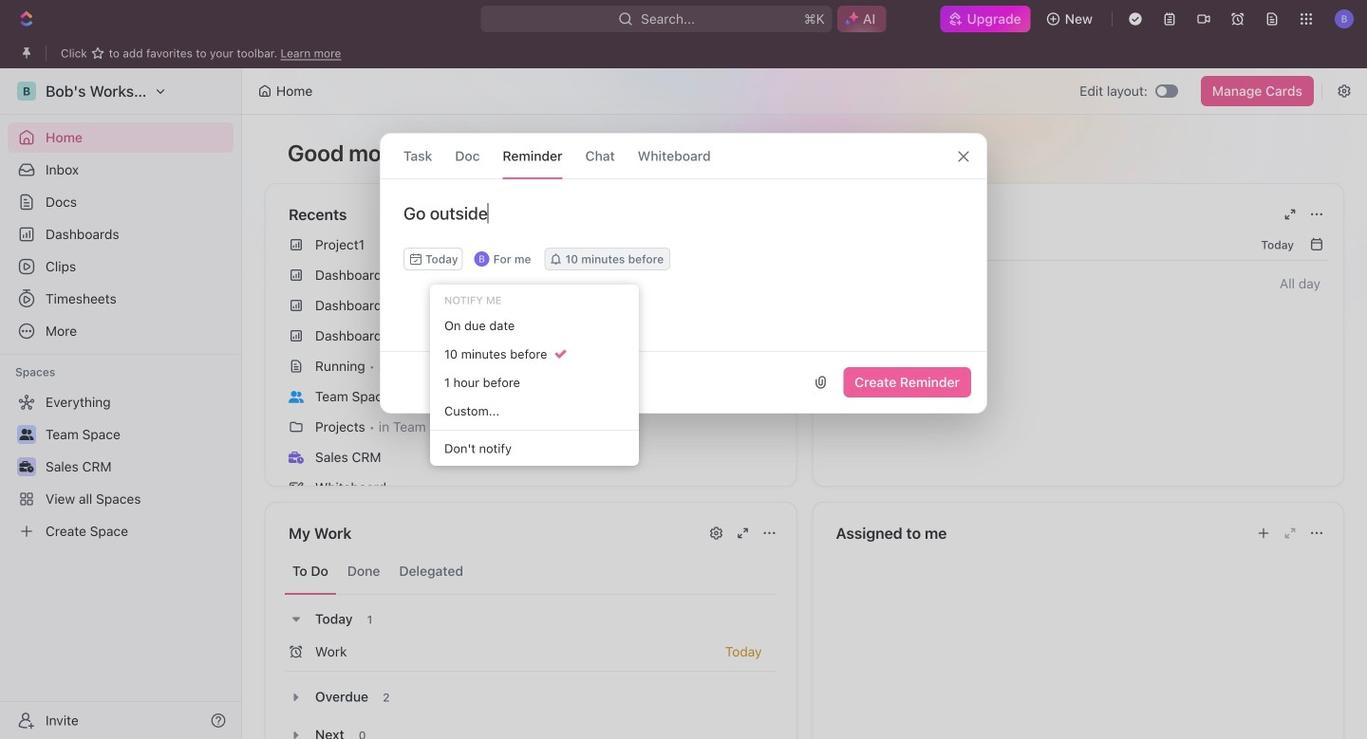 Task type: vqa. For each thing, say whether or not it's contained in the screenshot.
Save
no



Task type: locate. For each thing, give the bounding box(es) containing it.
sidebar navigation
[[0, 68, 242, 740]]

tree
[[8, 387, 234, 547]]

user group image
[[289, 391, 304, 403]]

Reminder na﻿me or type '/' for commands text field
[[381, 202, 987, 248]]

tab list
[[285, 549, 777, 595]]

dialog
[[380, 133, 988, 414]]



Task type: describe. For each thing, give the bounding box(es) containing it.
business time image
[[289, 452, 304, 464]]

tree inside sidebar navigation
[[8, 387, 234, 547]]



